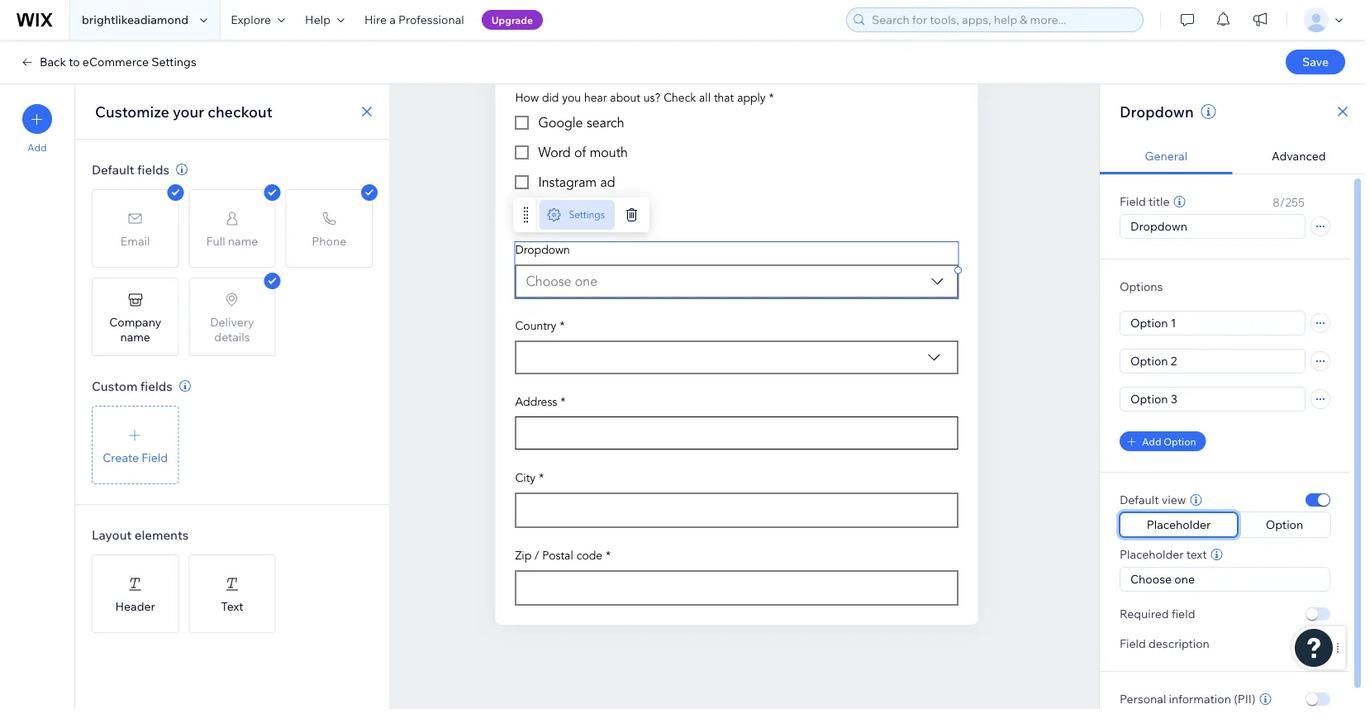 Task type: describe. For each thing, give the bounding box(es) containing it.
settings inside back to ecommerce settings button
[[151, 55, 197, 69]]

add for add
[[28, 141, 47, 154]]

personal
[[1120, 692, 1166, 706]]

layout
[[92, 527, 132, 543]]

custom fields
[[92, 378, 173, 394]]

8 / 255
[[1273, 195, 1305, 210]]

field description
[[1120, 636, 1210, 651]]

required field
[[1120, 607, 1195, 621]]

advanced button
[[1233, 139, 1365, 174]]

hire a professional link
[[355, 0, 474, 40]]

placeholder text
[[1120, 547, 1207, 562]]

Options text field
[[1121, 312, 1305, 335]]

layout elements
[[92, 527, 189, 543]]

back to ecommerce settings button
[[20, 55, 197, 69]]

field
[[1172, 607, 1195, 621]]

default for default fields
[[92, 162, 134, 177]]

settings button
[[539, 200, 615, 230]]

header
[[115, 599, 155, 613]]

placeholder button
[[1120, 512, 1238, 537]]

elements
[[134, 527, 189, 543]]

default fields
[[92, 162, 169, 177]]

placeholder for placeholder text
[[1120, 547, 1184, 562]]

/
[[1280, 195, 1285, 210]]

company
[[109, 314, 161, 329]]

Search for tools, apps, help & more... field
[[867, 8, 1138, 31]]

option button
[[1239, 512, 1331, 537]]

placeholder for placeholder
[[1147, 517, 1211, 532]]

text
[[221, 599, 243, 613]]

to
[[69, 55, 80, 69]]

(pii)
[[1234, 692, 1256, 706]]

personal information (pii)
[[1120, 692, 1256, 706]]

add for add option
[[1142, 435, 1162, 448]]

default for default view
[[1120, 493, 1159, 507]]

description
[[1149, 636, 1210, 651]]

0 vertical spatial option
[[1164, 435, 1196, 448]]

add button
[[22, 104, 52, 154]]

required
[[1120, 607, 1169, 621]]

view
[[1162, 493, 1186, 507]]

general
[[1145, 149, 1188, 163]]

explore
[[231, 12, 271, 27]]

text
[[1187, 547, 1207, 562]]

hire
[[364, 12, 387, 27]]

help
[[305, 12, 331, 27]]

checkout
[[208, 102, 272, 121]]

upgrade
[[492, 14, 533, 26]]



Task type: locate. For each thing, give the bounding box(es) containing it.
0 horizontal spatial option
[[1164, 435, 1196, 448]]

help button
[[295, 0, 355, 40]]

placeholder
[[1147, 517, 1211, 532], [1120, 547, 1184, 562]]

fields for custom fields
[[140, 378, 173, 394]]

Options text field
[[1121, 388, 1305, 411]]

1 horizontal spatial option
[[1266, 517, 1304, 532]]

Options text field
[[1121, 350, 1305, 373]]

a
[[389, 12, 396, 27]]

placeholder down placeholder button
[[1120, 547, 1184, 562]]

1 vertical spatial option
[[1266, 517, 1304, 532]]

0 vertical spatial placeholder
[[1147, 517, 1211, 532]]

name
[[120, 329, 150, 344]]

1 vertical spatial add
[[1142, 435, 1162, 448]]

your
[[173, 102, 204, 121]]

field title
[[1120, 194, 1170, 209]]

default left view
[[1120, 493, 1159, 507]]

settings inside settings "button"
[[569, 209, 605, 221]]

fields for default fields
[[137, 162, 169, 177]]

save
[[1302, 55, 1329, 69]]

0 vertical spatial field
[[1120, 194, 1146, 209]]

fields
[[137, 162, 169, 177], [140, 378, 173, 394]]

back
[[40, 55, 66, 69]]

1 vertical spatial settings
[[569, 209, 605, 221]]

1 horizontal spatial add
[[1142, 435, 1162, 448]]

add option button
[[1120, 431, 1206, 451]]

brightlikeadiamond
[[82, 12, 189, 27]]

default down the customize
[[92, 162, 134, 177]]

0 horizontal spatial settings
[[151, 55, 197, 69]]

hire a professional
[[364, 12, 464, 27]]

option
[[1164, 435, 1196, 448], [1266, 517, 1304, 532]]

settings
[[151, 55, 197, 69], [569, 209, 605, 221]]

tab list
[[1100, 139, 1365, 174]]

customize your checkout
[[95, 102, 272, 121]]

placeholder inside button
[[1147, 517, 1211, 532]]

create field
[[103, 450, 168, 464]]

company name
[[109, 314, 161, 344]]

option down options text field at right bottom
[[1164, 435, 1196, 448]]

option up placeholder text field
[[1266, 517, 1304, 532]]

title
[[1149, 194, 1170, 209]]

customize
[[95, 102, 169, 121]]

create
[[103, 450, 139, 464]]

options
[[1120, 279, 1163, 294]]

Placeholder text field
[[1126, 568, 1325, 591]]

8
[[1273, 195, 1280, 210]]

tab list containing general
[[1100, 139, 1365, 174]]

placeholder down view
[[1147, 517, 1211, 532]]

back to ecommerce settings
[[40, 55, 197, 69]]

default view
[[1120, 493, 1186, 507]]

fields down the customize
[[137, 162, 169, 177]]

0 vertical spatial settings
[[151, 55, 197, 69]]

dropdown
[[1120, 102, 1194, 121]]

field right create
[[142, 450, 168, 464]]

professional
[[398, 12, 464, 27]]

ecommerce
[[83, 55, 149, 69]]

upgrade button
[[482, 10, 543, 30]]

general button
[[1100, 139, 1233, 174]]

0 vertical spatial default
[[92, 162, 134, 177]]

field down required at right bottom
[[1120, 636, 1146, 651]]

1 horizontal spatial settings
[[569, 209, 605, 221]]

1 vertical spatial fields
[[140, 378, 173, 394]]

add
[[28, 141, 47, 154], [1142, 435, 1162, 448]]

create field button
[[92, 406, 179, 484]]

1 vertical spatial default
[[1120, 493, 1159, 507]]

information
[[1169, 692, 1231, 706]]

field inside button
[[142, 450, 168, 464]]

1 vertical spatial placeholder
[[1120, 547, 1184, 562]]

0 vertical spatial fields
[[137, 162, 169, 177]]

Field title text field
[[1121, 215, 1305, 238]]

field
[[1120, 194, 1146, 209], [142, 450, 168, 464], [1120, 636, 1146, 651]]

custom
[[92, 378, 138, 394]]

1 horizontal spatial default
[[1120, 493, 1159, 507]]

2 vertical spatial field
[[1120, 636, 1146, 651]]

advanced
[[1272, 149, 1326, 163]]

save button
[[1286, 50, 1345, 74]]

field for field title
[[1120, 194, 1146, 209]]

1 vertical spatial field
[[142, 450, 168, 464]]

255
[[1285, 195, 1305, 210]]

0 vertical spatial add
[[28, 141, 47, 154]]

0 horizontal spatial default
[[92, 162, 134, 177]]

add option
[[1142, 435, 1196, 448]]

default
[[92, 162, 134, 177], [1120, 493, 1159, 507]]

field left title
[[1120, 194, 1146, 209]]

0 horizontal spatial add
[[28, 141, 47, 154]]

field for field description
[[1120, 636, 1146, 651]]

fields right custom at the left bottom of page
[[140, 378, 173, 394]]



Task type: vqa. For each thing, say whether or not it's contained in the screenshot.
Field associated with Field title
yes



